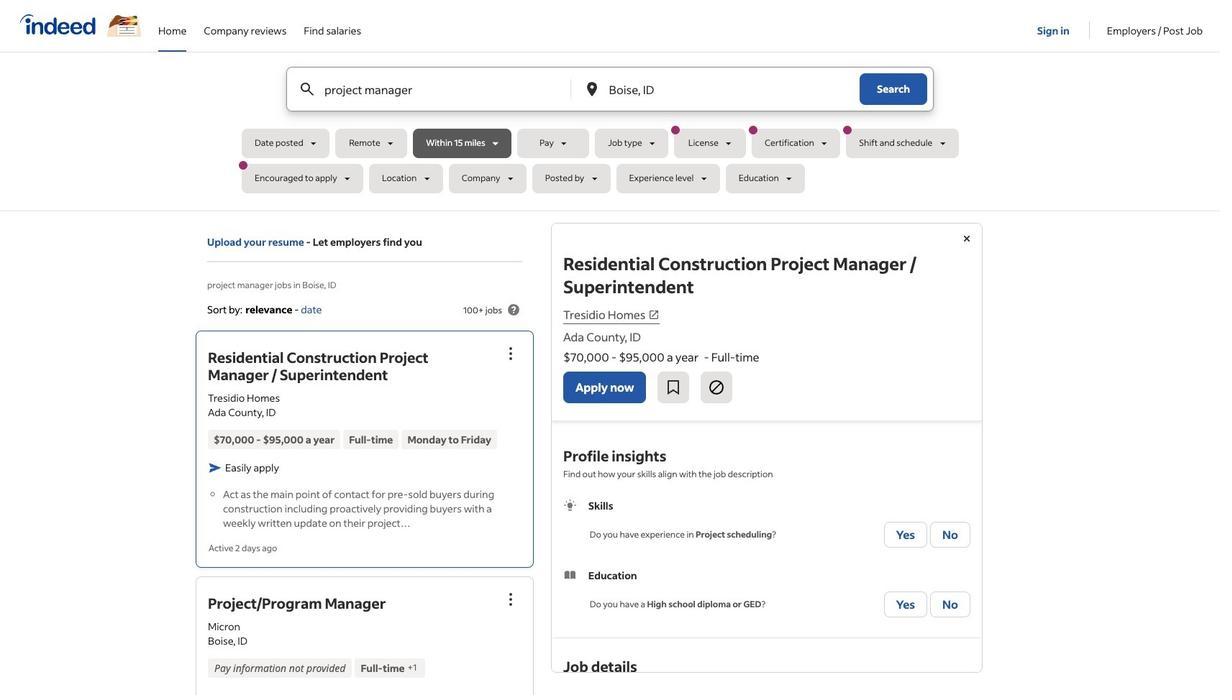 Task type: locate. For each thing, give the bounding box(es) containing it.
close job details image
[[959, 230, 976, 248]]

Edit location text field
[[606, 68, 831, 111]]

save this job image
[[665, 379, 683, 397]]

tresidio homes (opens in a new tab) image
[[649, 309, 660, 321]]

celebrating black history month image
[[107, 15, 141, 37]]

not interested image
[[708, 379, 726, 397]]

None search field
[[239, 67, 979, 199]]



Task type: vqa. For each thing, say whether or not it's contained in the screenshot.
job preferences (opens in a new window) image
no



Task type: describe. For each thing, give the bounding box(es) containing it.
search: Job title, keywords, or company text field
[[322, 68, 547, 111]]

job actions for residential construction project manager / superintendent is collapsed image
[[502, 346, 520, 363]]

help icon image
[[505, 302, 522, 319]]

skills group
[[563, 499, 971, 551]]

education group
[[563, 569, 971, 621]]

job actions for project/program manager is collapsed image
[[502, 591, 520, 608]]



